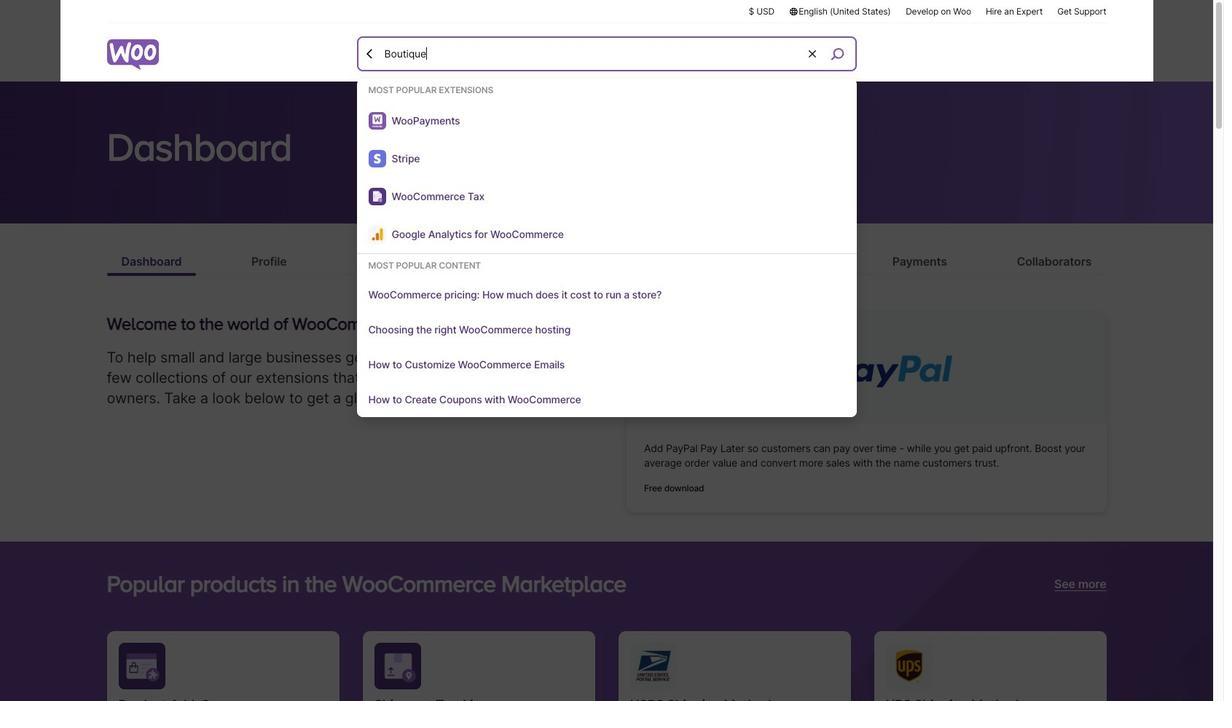 Task type: describe. For each thing, give the bounding box(es) containing it.
1 group from the top
[[357, 85, 857, 254]]

2 group from the top
[[357, 260, 857, 418]]



Task type: locate. For each thing, give the bounding box(es) containing it.
Find extensions, themes, guides, and more… search field
[[381, 39, 806, 69]]

list box
[[357, 85, 857, 418]]

group
[[357, 85, 857, 254], [357, 260, 857, 418]]

0 vertical spatial group
[[357, 85, 857, 254]]

1 vertical spatial group
[[357, 260, 857, 418]]

None search field
[[357, 36, 857, 418]]

close search image
[[363, 46, 377, 61]]



Task type: vqa. For each thing, say whether or not it's contained in the screenshot.
the close search image
yes



